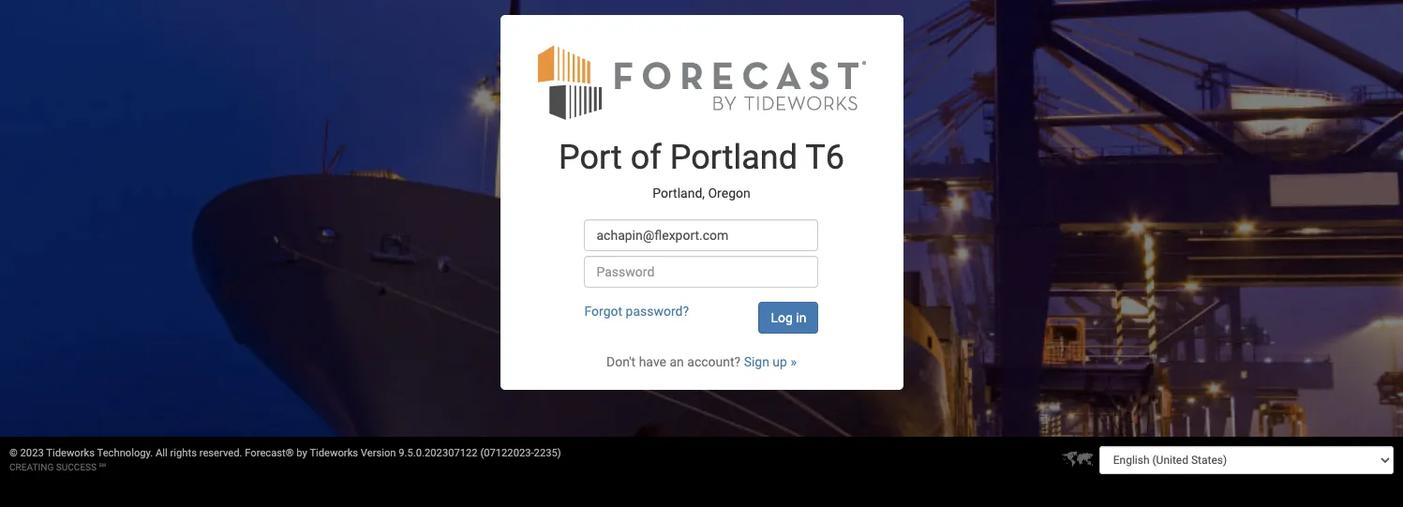 Task type: vqa. For each thing, say whether or not it's contained in the screenshot.
2023
yes



Task type: locate. For each thing, give the bounding box(es) containing it.
sign up » link
[[744, 355, 797, 370]]

0 horizontal spatial tideworks
[[46, 447, 95, 459]]

sign
[[744, 355, 770, 370]]

success
[[56, 462, 97, 472]]

port
[[559, 138, 622, 178]]

t6
[[806, 138, 845, 178]]

log
[[771, 311, 793, 326]]

1 horizontal spatial tideworks
[[310, 447, 358, 459]]

tideworks up success
[[46, 447, 95, 459]]

forgot password? log in
[[585, 304, 807, 326]]

Email or username text field
[[585, 220, 819, 252]]

tideworks
[[46, 447, 95, 459], [310, 447, 358, 459]]

oregon
[[708, 186, 751, 201]]

creating
[[9, 462, 54, 472]]

don't have an account? sign up »
[[607, 355, 797, 370]]

forecast® by tideworks image
[[538, 43, 866, 121]]

9.5.0.202307122
[[399, 447, 478, 459]]

portland,
[[653, 186, 705, 201]]

℠
[[99, 462, 106, 472]]

all
[[156, 447, 168, 459]]

1 tideworks from the left
[[46, 447, 95, 459]]

version
[[361, 447, 396, 459]]

by
[[297, 447, 307, 459]]

Password password field
[[585, 256, 819, 288]]

(07122023-
[[480, 447, 534, 459]]

forecast®
[[245, 447, 294, 459]]

tideworks right by at the left of page
[[310, 447, 358, 459]]



Task type: describe. For each thing, give the bounding box(es) containing it.
2 tideworks from the left
[[310, 447, 358, 459]]

port of portland t6 portland, oregon
[[559, 138, 845, 201]]

have
[[639, 355, 667, 370]]

rights
[[170, 447, 197, 459]]

log in button
[[759, 302, 819, 334]]

technology.
[[97, 447, 153, 459]]

account?
[[687, 355, 741, 370]]

forgot
[[585, 304, 623, 319]]

password?
[[626, 304, 689, 319]]

of
[[631, 138, 662, 178]]

don't
[[607, 355, 636, 370]]

© 2023 tideworks technology. all rights reserved. forecast® by tideworks version 9.5.0.202307122 (07122023-2235) creating success ℠
[[9, 447, 561, 472]]

in
[[796, 311, 807, 326]]

portland
[[670, 138, 798, 178]]

up
[[773, 355, 787, 370]]

»
[[791, 355, 797, 370]]

reserved.
[[199, 447, 242, 459]]

an
[[670, 355, 684, 370]]

forgot password? link
[[585, 304, 689, 319]]

2023
[[20, 447, 44, 459]]

2235)
[[534, 447, 561, 459]]

©
[[9, 447, 18, 459]]



